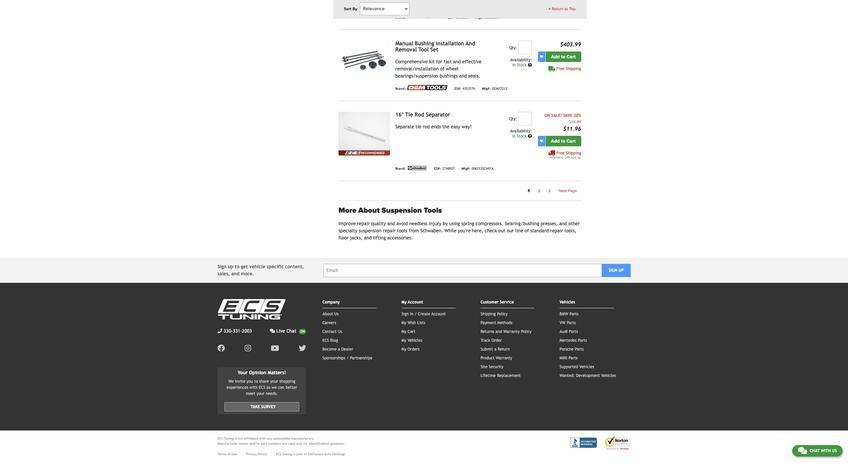 Task type: locate. For each thing, give the bounding box(es) containing it.
in stock for $403.99
[[513, 63, 528, 67]]

a for become
[[338, 347, 340, 352]]

availability:
[[511, 58, 532, 62], [511, 129, 532, 133]]

add right add to wish list icon
[[551, 138, 560, 144]]

2 horizontal spatial with
[[821, 449, 831, 453]]

kit
[[429, 59, 435, 64]]

policy for privacy policy
[[258, 452, 267, 456]]

2 in stock from the top
[[513, 134, 528, 138]]

0 vertical spatial ecs tuning recommends this product. image
[[339, 8, 390, 13]]

is left not
[[235, 437, 237, 440]]

up for sign up to get vehicle specific content, sales, and more.
[[228, 264, 234, 269]]

1 stock from the top
[[517, 63, 527, 67]]

oem tools - corporate logo image
[[407, 85, 448, 90]]

0 horizontal spatial sign
[[218, 264, 227, 269]]

tuning up manufacturer
[[224, 437, 234, 440]]

submit
[[481, 347, 494, 352]]

out
[[499, 228, 506, 233]]

0 vertical spatial /
[[415, 312, 417, 316]]

1 vertical spatial part
[[297, 452, 303, 456]]

repair up lifting
[[383, 228, 396, 233]]

sign for sign in / create account
[[402, 312, 409, 316]]

1 horizontal spatial return
[[552, 6, 564, 11]]

tuning down are
[[283, 452, 292, 456]]

0 vertical spatial about
[[359, 206, 380, 215]]

1 vertical spatial about
[[323, 312, 333, 316]]

0 vertical spatial your
[[270, 379, 278, 384]]

mfg#: for 16" tie rod separator
[[462, 167, 471, 171]]

your opinion matters!
[[238, 370, 286, 375]]

2 vertical spatial policy
[[258, 452, 267, 456]]

mfg#: left oem27212
[[482, 87, 491, 91]]

0 vertical spatial free
[[557, 66, 565, 71]]

0 horizontal spatial return
[[498, 347, 510, 352]]

paginated product list navigation navigation
[[339, 186, 582, 195]]

1 horizontal spatial with
[[259, 437, 266, 440]]

with inside we invite you to share your shopping experiences with ecs so we can better meet your needs.
[[250, 385, 258, 390]]

my left wish
[[402, 321, 407, 325]]

ecs left the so
[[259, 385, 266, 390]]

5 my from the top
[[402, 347, 407, 352]]

3 link
[[545, 186, 555, 195]]

tuning inside ecs tuning is not affiliated with any automobile manufacturers. manufacturer names and/or part numbers are used only for identification purposes.
[[224, 437, 234, 440]]

product warranty link
[[481, 356, 513, 360]]

ecs tuning recommends this product. image
[[339, 8, 390, 13], [339, 150, 390, 155]]

1 vertical spatial comments image
[[799, 447, 808, 455]]

2 vertical spatial es#:
[[434, 167, 441, 171]]

to left top at the top right
[[565, 6, 569, 11]]

up inside "button"
[[619, 268, 624, 273]]

shipping down $403.99
[[566, 66, 582, 71]]

ecs tuning recommends this product. image for es#3673875 - b8800017 - bavarian autosport universal bmw mini spring compressor  - designed specifically for bmw or mini. - bav auto tools - audi bmw volkswagen mercedes benz mini porsche image
[[339, 8, 390, 13]]

ecs down numbers
[[276, 452, 282, 456]]

1 vertical spatial chat
[[810, 449, 820, 453]]

add for add to wish list icon
[[551, 138, 560, 144]]

bushings
[[440, 73, 458, 79]]

in left question circle image
[[513, 134, 516, 138]]

free for free shipping on orders $49 and up
[[557, 151, 565, 155]]

1 a from the left
[[338, 347, 340, 352]]

1 vertical spatial tuning
[[283, 452, 292, 456]]

0 vertical spatial add to cart button
[[546, 51, 582, 62]]

vw
[[560, 321, 566, 325]]

mfg#: left '006253sch01a'
[[462, 167, 471, 171]]

free down $403.99
[[557, 66, 565, 71]]

mfg#: for manual bushing installation and removal tool set
[[482, 87, 491, 91]]

parts down porsche parts link
[[569, 356, 578, 360]]

ecs tuning image
[[218, 299, 285, 319]]

sponsorships
[[323, 356, 346, 360]]

supported vehicles link
[[560, 365, 595, 369]]

about us link
[[323, 312, 339, 316]]

1 vertical spatial cart
[[567, 138, 576, 144]]

parts up mercedes parts link
[[569, 329, 578, 334]]

20%
[[574, 113, 582, 118]]

1 vertical spatial account
[[432, 312, 446, 316]]

in stock
[[513, 63, 528, 67], [513, 134, 528, 138]]

question circle image
[[528, 134, 532, 138]]

next page
[[559, 188, 577, 193]]

suspension
[[359, 228, 382, 233]]

in up wish
[[410, 312, 414, 316]]

1 vertical spatial es#:
[[455, 87, 462, 91]]

sign inside the sign up to get vehicle specific content, sales, and more.
[[218, 264, 227, 269]]

0 horizontal spatial chat
[[287, 328, 297, 334]]

to left get
[[235, 264, 240, 269]]

0 vertical spatial with
[[250, 385, 258, 390]]

ecs up manufacturer
[[218, 437, 223, 440]]

shipping inside free shipping on orders $49 and up
[[566, 151, 582, 155]]

part down any
[[261, 442, 267, 445]]

shipping for free shipping
[[566, 66, 582, 71]]

ecs tuning is part of enthusiast auto holdings
[[276, 452, 345, 456]]

mercedes parts
[[560, 338, 587, 343]]

standard
[[531, 228, 549, 233]]

lifetime
[[481, 373, 496, 378]]

lifetime replacement link
[[481, 373, 521, 378]]

my for my account
[[402, 300, 407, 305]]

in
[[513, 63, 516, 67], [513, 134, 516, 138], [410, 312, 414, 316]]

1 vertical spatial brand:
[[396, 87, 406, 91]]

free
[[557, 66, 565, 71], [557, 151, 565, 155]]

4 my from the top
[[402, 338, 407, 343]]

mfg#: 006253sch01a
[[462, 167, 494, 171]]

about up quality
[[359, 206, 380, 215]]

1 vertical spatial /
[[347, 356, 349, 360]]

shopping
[[280, 379, 296, 384]]

warranty up the 'security'
[[496, 356, 513, 360]]

2 horizontal spatial up
[[619, 268, 624, 273]]

0 horizontal spatial repair
[[357, 221, 370, 226]]

2 free from the top
[[557, 151, 565, 155]]

1 vertical spatial stock
[[517, 134, 527, 138]]

up inside free shipping on orders $49 and up
[[578, 155, 582, 159]]

1 vertical spatial add
[[551, 138, 560, 144]]

shipping up payment
[[481, 312, 496, 316]]

lifting
[[373, 235, 386, 241]]

to
[[565, 6, 569, 11], [561, 54, 566, 60], [561, 138, 566, 144], [235, 264, 240, 269], [254, 379, 258, 384]]

parts down mercedes parts at the right
[[575, 347, 584, 352]]

privacy policy link
[[246, 452, 267, 457]]

privacy
[[246, 452, 257, 456]]

cart for 'add to cart' button related to add to wish list image
[[567, 54, 576, 60]]

0 vertical spatial cart
[[567, 54, 576, 60]]

availability: up question circle icon
[[511, 58, 532, 62]]

1 qty: from the top
[[510, 45, 518, 50]]

enthusiast
[[308, 452, 324, 456]]

1 vertical spatial is
[[293, 452, 296, 456]]

account up sign in / create account link
[[408, 300, 423, 305]]

1 vertical spatial mfg#:
[[482, 87, 491, 91]]

0 vertical spatial policy
[[497, 312, 508, 316]]

ecs inside we invite you to share your shopping experiences with ecs so we can better meet your needs.
[[259, 385, 266, 390]]

your up we
[[270, 379, 278, 384]]

1 horizontal spatial is
[[293, 452, 296, 456]]

1 horizontal spatial for
[[436, 59, 443, 64]]

0 vertical spatial part
[[261, 442, 267, 445]]

0 horizontal spatial for
[[304, 442, 308, 445]]

of down fast
[[441, 66, 445, 71]]

1 vertical spatial ecs tuning recommends this product. image
[[339, 150, 390, 155]]

a for submit
[[495, 347, 497, 352]]

parts for vw parts
[[567, 321, 576, 325]]

parts right the vw
[[567, 321, 576, 325]]

add to cart up free shipping
[[551, 54, 576, 60]]

terms of use
[[218, 452, 237, 456]]

1 in stock from the top
[[513, 63, 528, 67]]

1 vertical spatial your
[[257, 391, 265, 396]]

1 horizontal spatial chat
[[810, 449, 820, 453]]

es#3673875 - b8800017 - bavarian autosport universal bmw mini spring compressor  - designed specifically for bmw or mini. - bav auto tools - audi bmw volkswagen mercedes benz mini porsche image
[[339, 0, 390, 8]]

2 horizontal spatial repair
[[551, 228, 563, 233]]

add to cart button
[[546, 51, 582, 62], [546, 136, 582, 146]]

other
[[569, 221, 580, 226]]

1 horizontal spatial part
[[297, 452, 303, 456]]

es#: left 4352576
[[455, 87, 462, 91]]

oem27212
[[492, 87, 508, 91]]

add to wish list image
[[540, 55, 544, 58]]

0 horizontal spatial with
[[250, 385, 258, 390]]

0 vertical spatial in
[[513, 63, 516, 67]]

mfg#: left b8800017
[[475, 16, 484, 19]]

1 vertical spatial add to cart
[[551, 138, 576, 144]]

a right submit
[[495, 347, 497, 352]]

3 brand: from the top
[[396, 167, 406, 171]]

es#: left 3673875
[[448, 16, 455, 19]]

brand: left 'bav auto tools - corporate logo'
[[396, 16, 406, 19]]

cart
[[567, 54, 576, 60], [567, 138, 576, 144], [408, 329, 416, 334]]

wish
[[408, 321, 416, 325]]

1 horizontal spatial repair
[[383, 228, 396, 233]]

2 vertical spatial mfg#:
[[462, 167, 471, 171]]

1 vertical spatial in stock
[[513, 134, 528, 138]]

1 vertical spatial in
[[513, 134, 516, 138]]

0 horizontal spatial tuning
[[224, 437, 234, 440]]

shipping for free shipping on orders $49 and up
[[566, 151, 582, 155]]

parts right bmw
[[570, 312, 579, 316]]

0 vertical spatial is
[[235, 437, 237, 440]]

payment
[[481, 321, 497, 325]]

site security link
[[481, 365, 504, 369]]

is
[[235, 437, 237, 440], [293, 452, 296, 456]]

0 horizontal spatial up
[[228, 264, 234, 269]]

1 ecs tuning recommends this product. image from the top
[[339, 8, 390, 13]]

repair up suspension on the left
[[357, 221, 370, 226]]

contact us link
[[323, 329, 342, 334]]

cart down $403.99
[[567, 54, 576, 60]]

es#4352576 - oem27212 - manual bushing installation and removal tool set - comprehensive kit for fast and effective removal/installation of wheel bearings/suspension bushings and seals. - oem tools - audi bmw volkswagen mercedes benz mini porsche image
[[339, 41, 390, 79]]

0 vertical spatial mfg#:
[[475, 16, 484, 19]]

contact us
[[323, 329, 342, 334]]

ecs inside ecs tuning is not affiliated with any automobile manufacturers. manufacturer names and/or part numbers are used only for identification purposes.
[[218, 437, 223, 440]]

2 vertical spatial cart
[[408, 329, 416, 334]]

0 vertical spatial add
[[551, 54, 560, 60]]

0 vertical spatial in stock
[[513, 63, 528, 67]]

return down order
[[498, 347, 510, 352]]

add to cart button up free shipping
[[546, 51, 582, 62]]

1 vertical spatial for
[[304, 442, 308, 445]]

0 vertical spatial stock
[[517, 63, 527, 67]]

a left dealer
[[338, 347, 340, 352]]

on
[[550, 155, 553, 159]]

chat with us link
[[793, 445, 843, 457]]

wanted: development vehicles
[[560, 373, 616, 378]]

0 vertical spatial tuning
[[224, 437, 234, 440]]

stock left question circle icon
[[517, 63, 527, 67]]

free inside free shipping on orders $49 and up
[[557, 151, 565, 155]]

16" tie rod separator link
[[396, 111, 451, 118]]

2 my from the top
[[402, 321, 407, 325]]

1 vertical spatial return
[[498, 347, 510, 352]]

1 vertical spatial free
[[557, 151, 565, 155]]

2 add from the top
[[551, 138, 560, 144]]

installation
[[436, 40, 464, 47]]

parts up porsche parts link
[[578, 338, 587, 343]]

us for contact us
[[338, 329, 342, 334]]

and up the wheel
[[453, 59, 461, 64]]

on sale!                         save 20% $14.99 $11.96
[[545, 113, 582, 132]]

to inside the sign up to get vehicle specific content, sales, and more.
[[235, 264, 240, 269]]

use
[[232, 452, 237, 456]]

return right caret up icon
[[552, 6, 564, 11]]

part down only
[[297, 452, 303, 456]]

0 horizontal spatial part
[[261, 442, 267, 445]]

1 vertical spatial us
[[338, 329, 342, 334]]

1 horizontal spatial sign
[[402, 312, 409, 316]]

tuning for not
[[224, 437, 234, 440]]

you
[[247, 379, 253, 384]]

facebook logo image
[[218, 345, 225, 352]]

1 vertical spatial availability:
[[511, 129, 532, 133]]

1 availability: from the top
[[511, 58, 532, 62]]

brand: down bearings/suspension on the top of page
[[396, 87, 406, 91]]

add to cart for 'add to cart' button related to add to wish list image
[[551, 54, 576, 60]]

fast
[[444, 59, 452, 64]]

porsche parts
[[560, 347, 584, 352]]

0 vertical spatial chat
[[287, 328, 297, 334]]

2 availability: from the top
[[511, 129, 532, 133]]

cart down $11.96
[[567, 138, 576, 144]]

tool
[[419, 46, 429, 53]]

policy for shipping policy
[[497, 312, 508, 316]]

my up 'my wish lists' link
[[402, 300, 407, 305]]

sign up button
[[602, 264, 631, 277]]

of right line at the right of page
[[525, 228, 529, 233]]

us inside "link"
[[833, 449, 838, 453]]

es#: 4352576
[[455, 87, 475, 91]]

2 vertical spatial with
[[821, 449, 831, 453]]

get
[[241, 264, 248, 269]]

2 a from the left
[[495, 347, 497, 352]]

2 qty: from the top
[[510, 116, 518, 121]]

0 horizontal spatial policy
[[258, 452, 267, 456]]

/ left 'create'
[[415, 312, 417, 316]]

availability: for $403.99
[[511, 58, 532, 62]]

1 horizontal spatial a
[[495, 347, 497, 352]]

while
[[445, 228, 457, 233]]

separate
[[396, 124, 414, 129]]

comments image inside chat with us "link"
[[799, 447, 808, 455]]

sign for sign up
[[609, 268, 618, 273]]

vehicles right development at the right bottom of page
[[602, 373, 616, 378]]

add to cart up free shipping on orders $49 and up
[[551, 138, 576, 144]]

about up careers 'link'
[[323, 312, 333, 316]]

brand: for manual
[[396, 87, 406, 91]]

and right the $49
[[571, 155, 577, 159]]

1 add to cart button from the top
[[546, 51, 582, 62]]

share
[[259, 379, 269, 384]]

here,
[[472, 228, 484, 233]]

stock left question circle image
[[517, 134, 527, 138]]

for
[[436, 59, 443, 64], [304, 442, 308, 445]]

availability: for on sale!                         save 20%
[[511, 129, 532, 133]]

1 vertical spatial with
[[259, 437, 266, 440]]

ecs left blog
[[323, 338, 329, 343]]

account right 'create'
[[432, 312, 446, 316]]

1 vertical spatial qty:
[[510, 116, 518, 121]]

up inside the sign up to get vehicle specific content, sales, and more.
[[228, 264, 234, 269]]

of left enthusiast
[[304, 452, 307, 456]]

2 stock from the top
[[517, 134, 527, 138]]

removal
[[396, 46, 417, 53]]

lists
[[418, 321, 426, 325]]

0 vertical spatial warranty
[[504, 329, 520, 334]]

/ down dealer
[[347, 356, 349, 360]]

tools,
[[565, 228, 577, 233]]

comments image
[[270, 329, 275, 333], [799, 447, 808, 455]]

my for my wish lists
[[402, 321, 407, 325]]

wheel
[[446, 66, 459, 71]]

vw parts
[[560, 321, 576, 325]]

0 vertical spatial us
[[335, 312, 339, 316]]

2 vertical spatial us
[[833, 449, 838, 453]]

sign inside "button"
[[609, 268, 618, 273]]

2 add to cart from the top
[[551, 138, 576, 144]]

repair down presses,
[[551, 228, 563, 233]]

our
[[507, 228, 514, 233]]

and up order
[[496, 329, 502, 334]]

es#: left the 2748927
[[434, 167, 441, 171]]

dealer
[[342, 347, 353, 352]]

my down my cart
[[402, 338, 407, 343]]

0 vertical spatial for
[[436, 59, 443, 64]]

us for about us
[[335, 312, 339, 316]]

1 free from the top
[[557, 66, 565, 71]]

up
[[578, 155, 582, 159], [228, 264, 234, 269], [619, 268, 624, 273]]

2 add to cart button from the top
[[546, 136, 582, 146]]

0 horizontal spatial comments image
[[270, 329, 275, 333]]

2 brand: from the top
[[396, 87, 406, 91]]

product warranty
[[481, 356, 513, 360]]

youtube logo image
[[271, 345, 279, 352]]

to right you
[[254, 379, 258, 384]]

1 vertical spatial add to cart button
[[546, 136, 582, 146]]

2
[[538, 188, 541, 193]]

your right the meet
[[257, 391, 265, 396]]

meet
[[246, 391, 256, 396]]

for down the manufacturers.
[[304, 442, 308, 445]]

2 horizontal spatial sign
[[609, 268, 618, 273]]

free right the on
[[557, 151, 565, 155]]

stock for on sale!                         save 20%
[[517, 134, 527, 138]]

add to cart button up free shipping on orders $49 and up
[[546, 136, 582, 146]]

bmw parts link
[[560, 312, 579, 316]]

my up my vehicles
[[402, 329, 407, 334]]

1 horizontal spatial account
[[432, 312, 446, 316]]

comprehensive kit for fast and effective removal/installation of wheel bearings/suspension bushings and seals.
[[396, 59, 482, 79]]

terms
[[218, 452, 227, 456]]

1 horizontal spatial tuning
[[283, 452, 292, 456]]

0 horizontal spatial is
[[235, 437, 237, 440]]

cart down wish
[[408, 329, 416, 334]]

1 horizontal spatial up
[[578, 155, 582, 159]]

chat
[[287, 328, 297, 334], [810, 449, 820, 453]]

2 ecs tuning recommends this product. image from the top
[[339, 150, 390, 155]]

es#:
[[448, 16, 455, 19], [455, 87, 462, 91], [434, 167, 441, 171]]

product
[[481, 356, 495, 360]]

shipping right the orders
[[566, 151, 582, 155]]

0 vertical spatial add to cart
[[551, 54, 576, 60]]

sort by
[[344, 6, 358, 11]]

None number field
[[519, 41, 532, 54], [519, 112, 532, 125], [519, 41, 532, 54], [519, 112, 532, 125]]

3 my from the top
[[402, 329, 407, 334]]

warranty down methods
[[504, 329, 520, 334]]

1 vertical spatial shipping
[[566, 151, 582, 155]]

affiliated
[[244, 437, 258, 440]]

more
[[339, 206, 357, 215]]

us
[[335, 312, 339, 316], [338, 329, 342, 334], [833, 449, 838, 453]]

contact
[[323, 329, 337, 334]]

for right the kit
[[436, 59, 443, 64]]

live chat link
[[270, 328, 306, 335]]

comments image left live
[[270, 329, 275, 333]]

and right the "sales,"
[[232, 271, 240, 276]]

0 vertical spatial qty:
[[510, 45, 518, 50]]

1 horizontal spatial policy
[[497, 312, 508, 316]]

in left question circle icon
[[513, 63, 516, 67]]

my left orders
[[402, 347, 407, 352]]

chat inside "link"
[[810, 449, 820, 453]]

comments image left chat with us
[[799, 447, 808, 455]]

2 vertical spatial brand:
[[396, 167, 406, 171]]

0 vertical spatial brand:
[[396, 16, 406, 19]]

ecs for ecs blog
[[323, 338, 329, 343]]

1 add from the top
[[551, 54, 560, 60]]

0 vertical spatial account
[[408, 300, 423, 305]]

1
[[528, 188, 530, 193]]

return to top link
[[549, 6, 576, 12]]

1 horizontal spatial comments image
[[799, 447, 808, 455]]

brand: left "schwaben - corporate logo" at the top
[[396, 167, 406, 171]]

in stock for on sale!                         save 20%
[[513, 134, 528, 138]]

is down the used
[[293, 452, 296, 456]]

1 my from the top
[[402, 300, 407, 305]]

2 horizontal spatial policy
[[521, 329, 532, 334]]

availability: up question circle image
[[511, 129, 532, 133]]

add right add to wish list image
[[551, 54, 560, 60]]

sign for sign up to get vehicle specific content, sales, and more.
[[218, 264, 227, 269]]

comments image inside live chat link
[[270, 329, 275, 333]]

is inside ecs tuning is not affiliated with any automobile manufacturers. manufacturer names and/or part numbers are used only for identification purposes.
[[235, 437, 237, 440]]

1 add to cart from the top
[[551, 54, 576, 60]]

add to wish list image
[[540, 139, 544, 143]]

$49
[[565, 155, 570, 159]]



Task type: describe. For each thing, give the bounding box(es) containing it.
to up free shipping
[[561, 54, 566, 60]]

es#2748927 - 006253sch01a - 16" tie rod separator  - separate tie rod ends the easy way! - schwaben - audi bmw volkswagen mercedes benz mini porsche image
[[339, 112, 390, 150]]

vehicle
[[250, 264, 266, 269]]

become
[[323, 347, 337, 352]]

on
[[545, 113, 550, 118]]

parts for audi parts
[[569, 329, 578, 334]]

006253sch01a
[[472, 167, 494, 171]]

question circle image
[[528, 63, 532, 67]]

schwaben - corporate logo image
[[407, 166, 428, 170]]

qty: for $403.99
[[510, 45, 518, 50]]

suspension
[[382, 206, 422, 215]]

top
[[570, 6, 576, 11]]

and inside the sign up to get vehicle specific content, sales, and more.
[[232, 271, 240, 276]]

1 horizontal spatial your
[[270, 379, 278, 384]]

to up free shipping on orders $49 and up
[[561, 138, 566, 144]]

easy
[[451, 124, 461, 129]]

free shipping
[[557, 66, 582, 71]]

in for on sale!                         save 20%
[[513, 134, 516, 138]]

1 vertical spatial warranty
[[496, 356, 513, 360]]

holdings
[[333, 452, 345, 456]]

and left avoid
[[388, 221, 395, 226]]

parts for mercedes parts
[[578, 338, 587, 343]]

es#: for separator
[[434, 167, 441, 171]]

needs.
[[266, 391, 278, 396]]

0 horizontal spatial about
[[323, 312, 333, 316]]

not
[[238, 437, 243, 440]]

Email email field
[[324, 264, 602, 277]]

order
[[492, 338, 502, 343]]

and left seals.
[[459, 73, 467, 79]]

caret up image
[[549, 7, 551, 11]]

your
[[238, 370, 248, 375]]

separator
[[426, 111, 451, 118]]

my for my orders
[[402, 347, 407, 352]]

instagram logo image
[[245, 345, 251, 352]]

parts for mini parts
[[569, 356, 578, 360]]

2 vertical spatial shipping
[[481, 312, 496, 316]]

parts for bmw parts
[[570, 312, 579, 316]]

mfg#: oem27212
[[482, 87, 508, 91]]

comments image for chat
[[799, 447, 808, 455]]

to inside we invite you to share your shopping experiences with ecs so we can better meet your needs.
[[254, 379, 258, 384]]

sign up
[[609, 268, 624, 273]]

can
[[278, 385, 285, 390]]

development
[[576, 373, 600, 378]]

comments image for live
[[270, 329, 275, 333]]

ecs for ecs tuning is not affiliated with any automobile manufacturers. manufacturer names and/or part numbers are used only for identification purposes.
[[218, 437, 223, 440]]

is for part
[[293, 452, 296, 456]]

0 horizontal spatial /
[[347, 356, 349, 360]]

my for my vehicles
[[402, 338, 407, 343]]

wanted: development vehicles link
[[560, 373, 616, 378]]

careers link
[[323, 321, 336, 325]]

automobile
[[273, 437, 291, 440]]

replacement
[[497, 373, 521, 378]]

bmw parts
[[560, 312, 579, 316]]

next page link
[[555, 186, 582, 195]]

add to cart for 'add to cart' button related to add to wish list icon
[[551, 138, 576, 144]]

of left 'use'
[[228, 452, 231, 456]]

live chat
[[277, 328, 297, 334]]

sponsorships / partnerships
[[323, 356, 373, 360]]

sign in / create account
[[402, 312, 446, 316]]

with inside ecs tuning is not affiliated with any automobile manufacturers. manufacturer names and/or part numbers are used only for identification purposes.
[[259, 437, 266, 440]]

1 brand: from the top
[[396, 16, 406, 19]]

mfg#: b8800017
[[475, 16, 500, 19]]

we
[[228, 379, 234, 384]]

0 horizontal spatial your
[[257, 391, 265, 396]]

$403.99
[[561, 41, 582, 48]]

part inside ecs tuning is not affiliated with any automobile manufacturers. manufacturer names and/or part numbers are used only for identification purposes.
[[261, 442, 267, 445]]

cart for 'add to cart' button related to add to wish list icon
[[567, 138, 576, 144]]

up for sign up
[[619, 268, 624, 273]]

specific
[[267, 264, 284, 269]]

purposes.
[[331, 442, 345, 445]]

b8800017
[[486, 16, 500, 19]]

2 link
[[534, 186, 545, 195]]

we invite you to share your shopping experiences with ecs so we can better meet your needs.
[[227, 379, 297, 396]]

my account
[[402, 300, 423, 305]]

set
[[431, 46, 439, 53]]

ecs for ecs tuning is part of enthusiast auto holdings
[[276, 452, 282, 456]]

es#: for and
[[455, 87, 462, 91]]

1 horizontal spatial /
[[415, 312, 417, 316]]

opinion
[[249, 370, 266, 375]]

add to cart button for add to wish list image
[[546, 51, 582, 62]]

rod
[[415, 111, 424, 118]]

qty: for on sale!                         save 20%
[[510, 116, 518, 121]]

1 vertical spatial policy
[[521, 329, 532, 334]]

and down suspension on the left
[[364, 235, 372, 241]]

of inside improve repair quality and avoid needless injury by using spring compressors, bearing/bushing presses, and other specialty suspension repair tools from schwaben. while you're here, check out our line of standard repair tools, floor jacks, and lifting accessories.
[[525, 228, 529, 233]]

schwaben.
[[421, 228, 443, 233]]

vehicles up bmw parts
[[560, 300, 576, 305]]

is for not
[[235, 437, 237, 440]]

shipping policy
[[481, 312, 508, 316]]

take
[[251, 404, 260, 409]]

auto
[[325, 452, 331, 456]]

save
[[564, 113, 573, 118]]

page
[[568, 188, 577, 193]]

site
[[481, 365, 488, 369]]

tie
[[406, 111, 413, 118]]

payment methods
[[481, 321, 513, 325]]

mercedes
[[560, 338, 577, 343]]

vehicles up orders
[[408, 338, 423, 343]]

numbers
[[268, 442, 281, 445]]

and up tools,
[[560, 221, 567, 226]]

comprehensive
[[396, 59, 428, 64]]

experiences
[[227, 385, 249, 390]]

0 horizontal spatial account
[[408, 300, 423, 305]]

my for my cart
[[402, 329, 407, 334]]

my orders link
[[402, 347, 420, 352]]

free for free shipping
[[557, 66, 565, 71]]

ecs blog link
[[323, 338, 338, 343]]

brand: for 16"
[[396, 167, 406, 171]]

bmw
[[560, 312, 569, 316]]

2 vertical spatial in
[[410, 312, 414, 316]]

add for add to wish list image
[[551, 54, 560, 60]]

ends
[[432, 124, 441, 129]]

1 horizontal spatial about
[[359, 206, 380, 215]]

the
[[443, 124, 450, 129]]

0 vertical spatial es#:
[[448, 16, 455, 19]]

sponsorships / partnerships link
[[323, 356, 373, 360]]

vehicles up wanted: development vehicles
[[580, 365, 595, 369]]

add to cart button for add to wish list icon
[[546, 136, 582, 146]]

enthusiast auto holdings link
[[308, 452, 345, 457]]

of inside comprehensive kit for fast and effective removal/installation of wheel bearings/suspension bushings and seals.
[[441, 66, 445, 71]]

stock for $403.99
[[517, 63, 527, 67]]

bav auto tools - corporate logo image
[[407, 12, 441, 19]]

for inside ecs tuning is not affiliated with any automobile manufacturers. manufacturer names and/or part numbers are used only for identification purposes.
[[304, 442, 308, 445]]

$11.96
[[564, 126, 582, 132]]

tuning for part
[[283, 452, 292, 456]]

track order
[[481, 338, 502, 343]]

are
[[282, 442, 287, 445]]

ecs tuning recommends this product. image for es#2748927 - 006253sch01a - 16" tie rod separator  - separate tie rod ends the easy way! - schwaben - audi bmw volkswagen mercedes benz mini porsche image in the left top of the page
[[339, 150, 390, 155]]

company
[[323, 300, 340, 305]]

blog
[[330, 338, 338, 343]]

3
[[549, 188, 551, 193]]

shipping policy link
[[481, 312, 508, 316]]

survey
[[262, 404, 276, 409]]

for inside comprehensive kit for fast and effective removal/installation of wheel bearings/suspension bushings and seals.
[[436, 59, 443, 64]]

twitter logo image
[[299, 345, 306, 352]]

with inside "link"
[[821, 449, 831, 453]]

parts for porsche parts
[[575, 347, 584, 352]]

phone image
[[218, 329, 222, 333]]

3673875
[[456, 16, 469, 19]]

spring
[[462, 221, 475, 226]]

only
[[296, 442, 303, 445]]

content,
[[285, 264, 304, 269]]

sign in / create account link
[[402, 312, 446, 316]]

sales,
[[218, 271, 230, 276]]

and inside free shipping on orders $49 and up
[[571, 155, 577, 159]]

returns and warranty policy
[[481, 329, 532, 334]]

careers
[[323, 321, 336, 325]]

in for $403.99
[[513, 63, 516, 67]]

injury
[[429, 221, 442, 226]]



Task type: vqa. For each thing, say whether or not it's contained in the screenshot.
Add to Wish List icon related to $44.99
no



